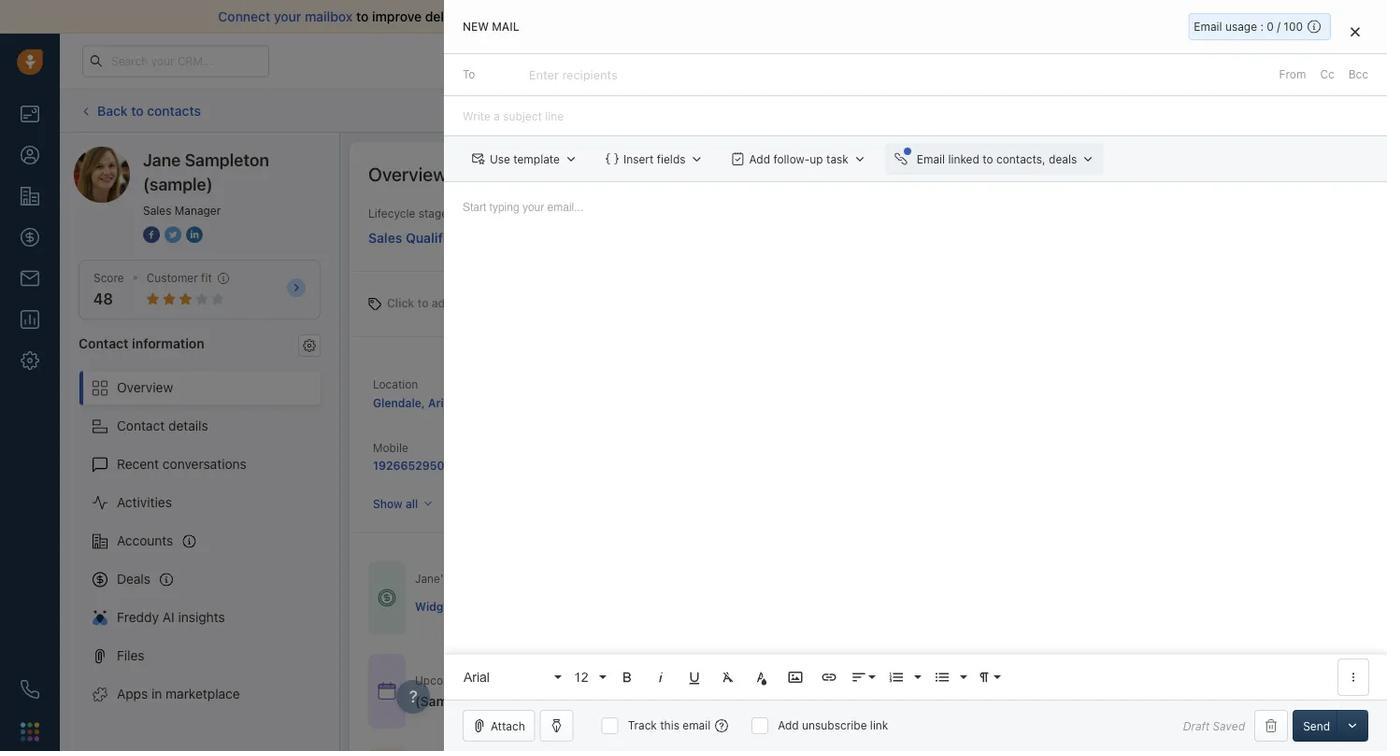 Task type: describe. For each thing, give the bounding box(es) containing it.
your
[[274, 9, 301, 24]]

plans
[[1078, 54, 1107, 67]]

qualified
[[406, 230, 462, 246]]

jane's open deals
[[415, 573, 511, 586]]

container_wx8msf4aqz5i3rn1 image left upcoming
[[378, 682, 396, 701]]

so
[[958, 9, 973, 24]]

score
[[94, 272, 124, 285]]

improve
[[372, 9, 422, 24]]

deliverability
[[425, 9, 504, 24]]

deal
[[704, 694, 731, 710]]

customer fit
[[147, 272, 212, 285]]

facebook circled image
[[143, 224, 160, 245]]

Write a subject line text field
[[444, 96, 1388, 136]]

sales qualified lead link
[[368, 222, 512, 248]]

open
[[453, 573, 479, 586]]

information
[[132, 335, 205, 351]]

cc
[[1321, 68, 1335, 81]]

details for view details
[[1007, 685, 1042, 698]]

fri
[[535, 674, 548, 687]]

lead
[[466, 230, 496, 246]]

deals inside button
[[1049, 153, 1077, 166]]

final
[[540, 694, 567, 710]]

glendale, arizona, usa link
[[373, 396, 501, 410]]

new mail
[[463, 20, 520, 33]]

customize overview button
[[1215, 161, 1360, 187]]

usa
[[477, 396, 501, 410]]

this
[[660, 720, 680, 733]]

linked
[[949, 153, 980, 166]]

/
[[1278, 20, 1281, 33]]

add for add unsubscribe link
[[778, 720, 799, 733]]

twitter circled image
[[165, 224, 181, 245]]

click
[[387, 297, 415, 310]]

attach
[[491, 720, 525, 733]]

conversations
[[163, 457, 247, 472]]

back to contacts link
[[79, 96, 202, 125]]

24
[[551, 674, 565, 687]]

lifecycle stage
[[368, 207, 448, 220]]

(sample) inside jane sampleton (sample)
[[143, 174, 213, 194]]

paragraph format image
[[976, 670, 993, 686]]

sales for sales manager
[[143, 204, 172, 217]]

saved
[[1213, 720, 1246, 733]]

status
[[555, 207, 589, 220]]

location
[[373, 378, 418, 391]]

meeting
[[472, 674, 515, 687]]

email for email linked to contacts, deals
[[917, 153, 945, 166]]

conversations.
[[705, 9, 796, 24]]

apps in marketplace
[[117, 687, 240, 702]]

phone image
[[21, 681, 39, 699]]

-
[[530, 694, 537, 710]]

and
[[508, 9, 531, 24]]

insights
[[178, 610, 225, 626]]

way
[[593, 9, 617, 24]]

freddy
[[117, 610, 159, 626]]

(sample) meeting - final discussion about the deal
[[415, 694, 731, 710]]

enable
[[534, 9, 576, 24]]

use template button
[[463, 143, 587, 175]]

10:00
[[653, 674, 683, 687]]

about
[[641, 694, 677, 710]]

explore plans link
[[1024, 50, 1117, 72]]

so you don't have to start from scratch.
[[958, 9, 1202, 24]]

0 horizontal spatial in
[[152, 687, 162, 702]]

insert image (⌘p) image
[[787, 670, 804, 686]]

21
[[962, 55, 973, 67]]

of
[[653, 9, 666, 24]]

sync
[[621, 9, 650, 24]]

sales for sales qualified lead
[[368, 230, 402, 246]]

days
[[976, 55, 999, 67]]

track
[[628, 720, 657, 733]]

Enter recipients text field
[[529, 60, 622, 90]]

contact for contact details
[[117, 419, 165, 434]]

have
[[1038, 9, 1067, 24]]

(sample)
[[415, 694, 473, 710]]

new
[[463, 20, 489, 33]]

your trial ends in 21 days
[[876, 55, 999, 67]]

overview
[[1302, 167, 1349, 180]]

insert fields button
[[597, 143, 713, 175]]

email linked to contacts, deals
[[917, 153, 1077, 166]]

customize
[[1243, 167, 1299, 180]]

draft
[[1184, 720, 1210, 733]]

:
[[1261, 20, 1264, 33]]

sampleton
[[185, 150, 269, 170]]

click to add tags
[[387, 297, 480, 310]]

insert fields
[[624, 153, 686, 166]]

the
[[681, 694, 701, 710]]

mng settings image
[[303, 339, 316, 352]]

close image
[[1351, 26, 1361, 37]]

unordered list image
[[934, 670, 951, 686]]

draft saved
[[1184, 720, 1246, 733]]

follow-
[[774, 152, 810, 166]]

application containing arial
[[444, 182, 1388, 700]]

from
[[1280, 68, 1307, 81]]

ends
[[924, 55, 947, 67]]

italic (⌘i) image
[[653, 670, 669, 686]]

manager
[[175, 204, 221, 217]]

underline (⌘u) image
[[686, 670, 703, 686]]

contacts
[[147, 103, 201, 118]]

add
[[432, 297, 452, 310]]

connect your mailbox to improve deliverability and enable 2-way sync of email conversations.
[[218, 9, 796, 24]]

attach button
[[463, 711, 536, 742]]

nov,
[[568, 674, 592, 687]]



Task type: locate. For each thing, give the bounding box(es) containing it.
add for add follow-up task
[[750, 152, 771, 166]]

to left add
[[417, 297, 429, 310]]

align image
[[851, 670, 868, 686]]

0 vertical spatial in
[[950, 55, 959, 67]]

2-
[[579, 9, 593, 24]]

1 vertical spatial sales
[[368, 230, 402, 246]]

recent conversations
[[117, 457, 247, 472]]

sales qualified lead
[[368, 230, 496, 246]]

1 vertical spatial in
[[152, 687, 162, 702]]

sales
[[143, 204, 172, 217], [368, 230, 402, 246]]

to up the the
[[686, 674, 697, 687]]

widgetz.io (sample) link
[[415, 599, 526, 615]]

dialog
[[444, 0, 1388, 752]]

48 button
[[94, 290, 113, 308]]

dialog containing arial
[[444, 0, 1388, 752]]

0 horizontal spatial add
[[750, 152, 771, 166]]

container_wx8msf4aqz5i3rn1 image left the widgetz.io
[[378, 589, 396, 608]]

100
[[1284, 20, 1303, 33]]

deals right contacts, at the top of page
[[1049, 153, 1077, 166]]

scratch.
[[1152, 9, 1202, 24]]

glendale,
[[373, 396, 425, 410]]

your
[[876, 55, 899, 67]]

add follow-up task
[[750, 152, 849, 166]]

0
[[1267, 20, 1274, 33]]

2023
[[595, 674, 622, 687]]

email
[[669, 9, 702, 24], [683, 720, 711, 733]]

contact information
[[79, 335, 205, 351]]

0 vertical spatial deals
[[1049, 153, 1077, 166]]

email left usage on the right of page
[[1194, 20, 1223, 33]]

overview up lifecycle stage
[[368, 163, 447, 185]]

insert link (⌘k) image
[[821, 670, 838, 686]]

upcoming
[[415, 674, 469, 687]]

1 horizontal spatial sales
[[368, 230, 402, 246]]

on
[[518, 674, 531, 687]]

track this email
[[628, 720, 711, 733]]

connect
[[218, 9, 271, 24]]

1 vertical spatial deals
[[482, 573, 511, 586]]

from left italic (⌘i) image
[[625, 674, 650, 687]]

0 vertical spatial from
[[1119, 9, 1148, 24]]

email for email usage : 0 / 100
[[1194, 20, 1223, 33]]

in
[[950, 55, 959, 67], [152, 687, 162, 702]]

trial
[[902, 55, 921, 67]]

details right the view
[[1007, 685, 1042, 698]]

1 vertical spatial add
[[778, 720, 799, 733]]

0 vertical spatial (sample)
[[143, 174, 213, 194]]

1 vertical spatial details
[[1007, 685, 1042, 698]]

freddy ai insights
[[117, 610, 225, 626]]

bold (⌘b) image
[[619, 670, 636, 686]]

0 horizontal spatial email
[[917, 153, 945, 166]]

insert
[[624, 153, 654, 166]]

to right linked
[[983, 153, 994, 166]]

jane's
[[415, 573, 450, 586]]

0 horizontal spatial deals
[[482, 573, 511, 586]]

0 horizontal spatial (sample)
[[143, 174, 213, 194]]

0 vertical spatial email
[[1194, 20, 1223, 33]]

lifecycle
[[368, 207, 415, 220]]

arial button
[[457, 659, 564, 697]]

email image
[[1203, 54, 1216, 69]]

sales up facebook circled icon
[[143, 204, 172, 217]]

1 vertical spatial email
[[917, 153, 945, 166]]

1 horizontal spatial add
[[778, 720, 799, 733]]

email left linked
[[917, 153, 945, 166]]

0 vertical spatial sales
[[143, 204, 172, 217]]

show
[[373, 498, 403, 511]]

mailbox
[[305, 9, 353, 24]]

recent
[[117, 457, 159, 472]]

view details link
[[969, 674, 1051, 709]]

jane
[[143, 150, 181, 170]]

phone element
[[11, 671, 49, 709]]

details inside "view details" link
[[1007, 685, 1042, 698]]

19266529503
[[373, 459, 452, 472]]

0 horizontal spatial overview
[[117, 380, 173, 396]]

contact details
[[117, 419, 208, 434]]

add left follow-
[[750, 152, 771, 166]]

clear formatting image
[[720, 670, 737, 686]]

48
[[94, 290, 113, 308]]

email linked to contacts, deals button
[[885, 143, 1105, 175]]

overview up contact details at the left bottom of page
[[117, 380, 173, 396]]

task
[[827, 152, 849, 166]]

mail
[[492, 20, 520, 33]]

(sample) up sales manager
[[143, 174, 213, 194]]

1 vertical spatial from
[[625, 674, 650, 687]]

email down the the
[[683, 720, 711, 733]]

to right back
[[131, 103, 144, 118]]

0 horizontal spatial details
[[168, 419, 208, 434]]

1 vertical spatial overview
[[117, 380, 173, 396]]

jane sampleton (sample)
[[143, 150, 269, 194]]

1 horizontal spatial (sample)
[[477, 601, 526, 614]]

view details
[[978, 685, 1042, 698]]

stage
[[419, 207, 448, 220]]

bcc
[[1349, 68, 1369, 81]]

deals
[[1049, 153, 1077, 166], [482, 573, 511, 586]]

application
[[444, 182, 1388, 700]]

1 horizontal spatial from
[[1119, 9, 1148, 24]]

0 vertical spatial email
[[669, 9, 702, 24]]

contact up recent
[[117, 419, 165, 434]]

0 vertical spatial add
[[750, 152, 771, 166]]

link
[[870, 720, 889, 733]]

1 horizontal spatial details
[[1007, 685, 1042, 698]]

use template
[[490, 153, 560, 166]]

0 vertical spatial overview
[[368, 163, 447, 185]]

ai
[[163, 610, 175, 626]]

1 vertical spatial contact
[[117, 419, 165, 434]]

text color image
[[754, 670, 770, 686]]

1 horizontal spatial email
[[1194, 20, 1223, 33]]

sales inside sales qualified lead link
[[368, 230, 402, 246]]

details for contact details
[[168, 419, 208, 434]]

all
[[406, 498, 418, 511]]

email right of
[[669, 9, 702, 24]]

0 vertical spatial details
[[168, 419, 208, 434]]

container_wx8msf4aqz5i3rn1 image right deal
[[733, 695, 746, 709]]

19266529503 link
[[373, 459, 452, 472]]

in left the 21 at right
[[950, 55, 959, 67]]

details up recent conversations
[[168, 419, 208, 434]]

linkedin circled image
[[186, 224, 203, 245]]

12 button
[[567, 659, 609, 697]]

customer
[[147, 272, 198, 285]]

1 horizontal spatial overview
[[368, 163, 447, 185]]

to
[[463, 68, 475, 81]]

sales manager
[[143, 204, 221, 217]]

files
[[117, 649, 145, 664]]

from right start
[[1119, 9, 1148, 24]]

contact down 48 button
[[79, 335, 129, 351]]

1 horizontal spatial in
[[950, 55, 959, 67]]

Search your CRM... text field
[[82, 45, 269, 77]]

widgetz.io
[[415, 601, 475, 614]]

arizona,
[[428, 396, 474, 410]]

add follow-up task button
[[722, 143, 876, 175], [722, 143, 876, 175]]

ordered list image
[[888, 670, 905, 686]]

to right mailbox
[[356, 9, 369, 24]]

0 horizontal spatial from
[[625, 674, 650, 687]]

fields
[[657, 153, 686, 166]]

back to contacts
[[97, 103, 201, 118]]

marketplace
[[166, 687, 240, 702]]

activities
[[117, 495, 172, 511]]

0 vertical spatial contact
[[79, 335, 129, 351]]

arial
[[464, 670, 490, 685]]

apps
[[117, 687, 148, 702]]

in right apps
[[152, 687, 162, 702]]

sales down lifecycle
[[368, 230, 402, 246]]

start
[[1087, 9, 1116, 24]]

use
[[490, 153, 510, 166]]

fit
[[201, 272, 212, 285]]

add left unsubscribe
[[778, 720, 799, 733]]

0 horizontal spatial sales
[[143, 204, 172, 217]]

1 vertical spatial (sample)
[[477, 601, 526, 614]]

contact for contact information
[[79, 335, 129, 351]]

you
[[977, 9, 999, 24]]

send button
[[1293, 711, 1341, 742]]

1 horizontal spatial deals
[[1049, 153, 1077, 166]]

email inside button
[[917, 153, 945, 166]]

1 vertical spatial email
[[683, 720, 711, 733]]

to left start
[[1071, 9, 1083, 24]]

more misc image
[[1346, 670, 1362, 686]]

deals right open
[[482, 573, 511, 586]]

freshworks switcher image
[[21, 723, 39, 742]]

(sample) down open
[[477, 601, 526, 614]]

explore plans
[[1034, 54, 1107, 67]]

container_wx8msf4aqz5i3rn1 image
[[378, 589, 396, 608], [378, 682, 396, 701], [733, 695, 746, 709]]

to inside button
[[983, 153, 994, 166]]

widgetz.io (sample)
[[415, 601, 526, 614]]



Task type: vqa. For each thing, say whether or not it's contained in the screenshot.
first container_WX8MsF4aQZ5i3RN1 icon from the top
yes



